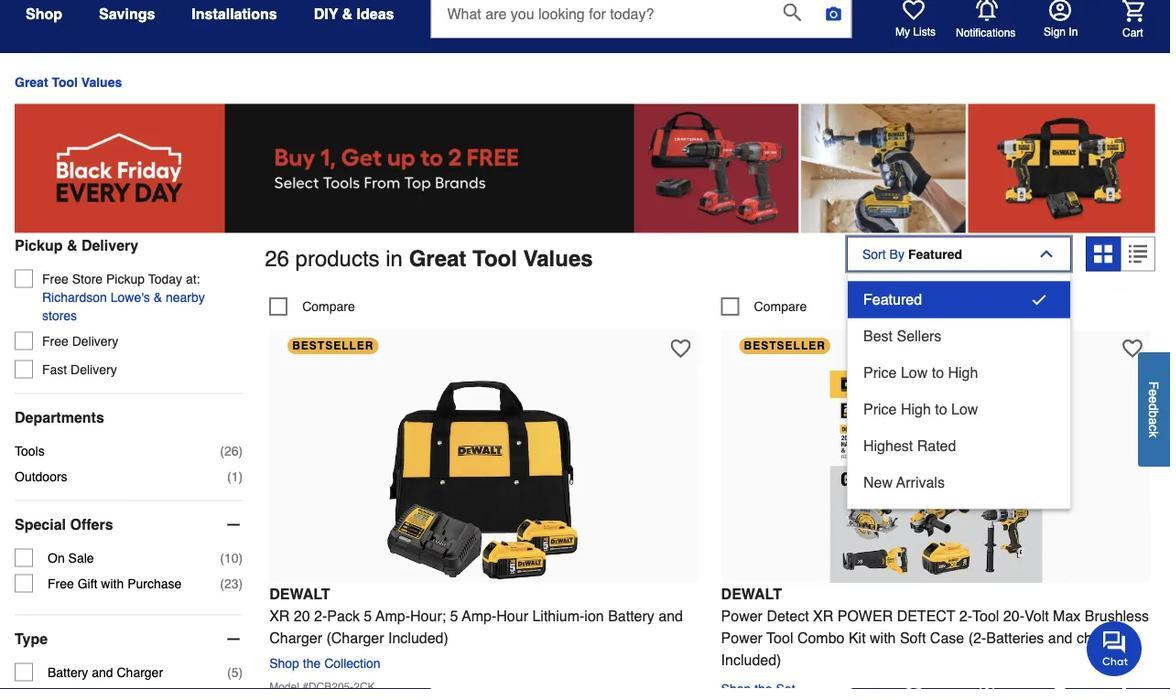 Task type: describe. For each thing, give the bounding box(es) containing it.
outdoors
[[15, 469, 67, 484]]

notifications
[[956, 26, 1016, 39]]

type
[[15, 631, 48, 648]]

and inside dewalt xr 20 2-pack 5 amp-hour; 5 amp-hour lithium-ion battery and charger (charger included)
[[659, 608, 683, 624]]

1 amp- from the left
[[376, 608, 410, 624]]

my
[[895, 26, 910, 38]]

brushless
[[1085, 608, 1149, 624]]

new arrivals button
[[848, 464, 1070, 501]]

stores
[[42, 308, 77, 323]]

f e e d b a c k button
[[1138, 352, 1170, 467]]

( for 1
[[227, 469, 231, 484]]

( for 5
[[227, 665, 231, 680]]

shop the collection
[[269, 657, 380, 671]]

fast delivery
[[42, 362, 117, 377]]

& for diy
[[342, 5, 353, 22]]

great tool values
[[15, 74, 122, 89]]

1 vertical spatial charger
[[117, 665, 163, 680]]

battery inside dewalt xr 20 2-pack 5 amp-hour; 5 amp-hour lithium-ion battery and charger (charger included)
[[608, 608, 654, 624]]

a
[[1147, 418, 1161, 425]]

detect
[[897, 608, 955, 624]]

highest
[[863, 437, 913, 454]]

2- inside dewalt power detect xr power detect 2-tool 20-volt max brushless power tool combo kit with soft case (2-batteries and charger included)
[[959, 608, 972, 624]]

and inside dewalt power detect xr power detect 2-tool 20-volt max brushless power tool combo kit with soft case (2-batteries and charger included)
[[1048, 630, 1073, 646]]

dewalt for xr
[[269, 586, 330, 603]]

with inside dewalt power detect xr power detect 2-tool 20-volt max brushless power tool combo kit with soft case (2-batteries and charger included)
[[870, 630, 896, 646]]

delivery for free delivery
[[72, 334, 118, 348]]

list view image
[[1129, 245, 1147, 263]]

shop the collection link
[[269, 657, 388, 671]]

c
[[1147, 425, 1161, 431]]

rated
[[917, 437, 956, 454]]

1 bestseller from the left
[[292, 340, 374, 353]]

battery and charger
[[48, 665, 163, 680]]

installations button
[[192, 0, 277, 30]]

dewalt power detect xr power detect 2-tool 20-volt max brushless power tool combo kit with soft case (2-batteries and charger included)
[[721, 586, 1149, 668]]

richardson lowe's & nearby stores button
[[42, 288, 243, 324]]

lowe's home improvement cart image
[[1122, 0, 1144, 22]]

my lists link
[[895, 0, 936, 39]]

0 horizontal spatial 5
[[231, 665, 239, 680]]

richardson
[[42, 290, 107, 304]]

cart
[[1122, 26, 1143, 39]]

highest rated
[[863, 437, 956, 454]]

savings button
[[99, 0, 155, 30]]

26 products in great tool values
[[265, 246, 593, 271]]

savings
[[99, 5, 155, 22]]

best
[[863, 328, 893, 345]]

included) inside dewalt power detect xr power detect 2-tool 20-volt max brushless power tool combo kit with soft case (2-batteries and charger included)
[[721, 652, 781, 668]]

0 horizontal spatial high
[[901, 401, 931, 418]]

dewalt xr 20 2-pack 5 amp-hour; 5 amp-hour lithium-ion battery and charger (charger included) image
[[378, 371, 590, 583]]

sign in button
[[1044, 0, 1078, 39]]

(charger
[[326, 630, 384, 646]]

0 horizontal spatial and
[[92, 665, 113, 680]]

( for 10
[[220, 551, 224, 565]]

(2-
[[968, 630, 986, 646]]

d
[[1147, 403, 1161, 411]]

) for ( 5 )
[[239, 665, 243, 680]]

xr inside dewalt power detect xr power detect 2-tool 20-volt max brushless power tool combo kit with soft case (2-batteries and charger included)
[[813, 608, 833, 624]]

store
[[72, 271, 103, 286]]

lithium-
[[532, 608, 584, 624]]

on sale
[[48, 551, 94, 565]]

lowe's home improvement lists image
[[903, 0, 925, 21]]

free for free delivery
[[42, 334, 68, 348]]

special offers button
[[15, 501, 243, 549]]

) for ( 26 )
[[239, 443, 243, 458]]

free for free gift with purchase
[[48, 576, 74, 591]]

fast
[[42, 362, 67, 377]]

highest rated button
[[848, 428, 1070, 464]]

2 horizontal spatial 5
[[450, 608, 458, 624]]

1 vertical spatial low
[[951, 401, 978, 418]]

free delivery
[[42, 334, 118, 348]]

pickup & delivery
[[15, 237, 138, 254]]

shop button
[[26, 0, 62, 30]]

& inside the richardson lowe's & nearby stores
[[154, 290, 162, 304]]

arrivals
[[896, 474, 945, 491]]

gift
[[78, 576, 97, 591]]

lists
[[913, 26, 936, 38]]

f e e d b a c k
[[1147, 381, 1161, 438]]

price for price high to low
[[863, 401, 897, 418]]

10
[[224, 551, 239, 565]]

diy & ideas
[[314, 5, 394, 22]]

2 amp- from the left
[[462, 608, 496, 624]]

lowe's
[[111, 290, 150, 304]]

ideas
[[357, 5, 394, 22]]

1 heart outline image from the left
[[671, 339, 691, 359]]

hour;
[[410, 608, 446, 624]]

hour
[[496, 608, 528, 624]]

ion
[[584, 608, 604, 624]]

free gift with purchase
[[48, 576, 182, 591]]

1 horizontal spatial high
[[948, 364, 978, 381]]

nearby
[[166, 290, 205, 304]]

my lists
[[895, 26, 936, 38]]

1 vertical spatial 26
[[224, 443, 239, 458]]

purchase
[[127, 576, 182, 591]]

included) inside dewalt xr 20 2-pack 5 amp-hour; 5 amp-hour lithium-ion battery and charger (charger included)
[[388, 630, 448, 646]]

1 horizontal spatial 5
[[364, 608, 372, 624]]

1002097720 element
[[721, 298, 807, 316]]

price low to high
[[863, 364, 978, 381]]

20
[[294, 608, 310, 624]]

cart button
[[1097, 0, 1144, 40]]

1000218533 element
[[269, 298, 355, 316]]

type button
[[15, 616, 243, 663]]

offers
[[70, 516, 113, 533]]

featured button
[[848, 281, 1070, 318]]

xr inside dewalt xr 20 2-pack 5 amp-hour; 5 amp-hour lithium-ion battery and charger (charger included)
[[269, 608, 290, 624]]

kit
[[849, 630, 866, 646]]

combo
[[797, 630, 845, 646]]

minus image for special offers
[[224, 516, 243, 534]]

compare for 1000218533 element on the left
[[302, 299, 355, 314]]

minus image for type
[[224, 630, 243, 648]]

price for price low to high
[[863, 364, 897, 381]]

dewalt xr 20 2-pack 5 amp-hour; 5 amp-hour lithium-ion battery and charger (charger included)
[[269, 586, 683, 646]]

sellers
[[897, 328, 941, 345]]

diy & ideas button
[[314, 0, 394, 30]]

departments element
[[15, 409, 243, 427]]

0 vertical spatial 26
[[265, 246, 289, 271]]

2 bestseller from the left
[[744, 340, 826, 353]]

delivery for fast delivery
[[71, 362, 117, 377]]



Task type: vqa. For each thing, say whether or not it's contained in the screenshot.
Material Button
no



Task type: locate. For each thing, give the bounding box(es) containing it.
k
[[1147, 431, 1161, 438]]

0 horizontal spatial &
[[67, 237, 77, 254]]

new arrivals
[[863, 474, 945, 491]]

5 ) from the top
[[239, 665, 243, 680]]

) down 10
[[239, 576, 243, 591]]

e up b
[[1147, 396, 1161, 403]]

(
[[220, 443, 224, 458], [227, 469, 231, 484], [220, 551, 224, 565], [220, 576, 224, 591], [227, 665, 231, 680]]

included) down the hour;
[[388, 630, 448, 646]]

1 e from the top
[[1147, 389, 1161, 396]]

2 price from the top
[[863, 401, 897, 418]]

lowe's home improvement notification center image
[[976, 0, 998, 21]]

included) down "detect"
[[721, 652, 781, 668]]

2 vertical spatial free
[[48, 576, 74, 591]]

& down today
[[154, 290, 162, 304]]

shop up great tool values link
[[26, 5, 62, 22]]

chat invite button image
[[1087, 621, 1143, 677]]

pickup
[[15, 237, 63, 254], [106, 271, 145, 286]]

and right ion
[[659, 608, 683, 624]]

e up d
[[1147, 389, 1161, 396]]

dewalt up 20
[[269, 586, 330, 603]]

charger
[[1077, 630, 1126, 646]]

2 xr from the left
[[813, 608, 833, 624]]

free down stores in the left of the page
[[42, 334, 68, 348]]

1 minus image from the top
[[224, 516, 243, 534]]

26 up 1
[[224, 443, 239, 458]]

shop for shop the collection
[[269, 657, 299, 671]]

pickup up lowe's
[[106, 271, 145, 286]]

0 horizontal spatial shop
[[26, 5, 62, 22]]

search image
[[783, 3, 801, 21]]

2 compare from the left
[[754, 299, 807, 314]]

) up 23
[[239, 551, 243, 565]]

and
[[659, 608, 683, 624], [1048, 630, 1073, 646], [92, 665, 113, 680]]

free for free store pickup today at:
[[42, 271, 68, 286]]

0 horizontal spatial pickup
[[15, 237, 63, 254]]

( 1 )
[[227, 469, 243, 484]]

0 horizontal spatial battery
[[48, 665, 88, 680]]

1 2- from the left
[[314, 608, 327, 624]]

5
[[364, 608, 372, 624], [450, 608, 458, 624], [231, 665, 239, 680]]

f
[[1147, 381, 1161, 389]]

5 left the
[[231, 665, 239, 680]]

best sellers
[[863, 328, 941, 345]]

bestseller down the 1002097720 element
[[744, 340, 826, 353]]

power left "detect"
[[721, 608, 763, 624]]

& inside "button"
[[342, 5, 353, 22]]

) left the
[[239, 665, 243, 680]]

with right gift
[[101, 576, 124, 591]]

1 horizontal spatial compare
[[754, 299, 807, 314]]

1 horizontal spatial bestseller
[[744, 340, 826, 353]]

1 horizontal spatial charger
[[269, 630, 322, 646]]

0 horizontal spatial dewalt
[[269, 586, 330, 603]]

case
[[930, 630, 964, 646]]

sign
[[1044, 26, 1066, 38]]

2 power from the top
[[721, 630, 763, 646]]

battery
[[608, 608, 654, 624], [48, 665, 88, 680]]

in
[[1069, 26, 1078, 38]]

2 horizontal spatial &
[[342, 5, 353, 22]]

23
[[224, 576, 239, 591]]

shop left the
[[269, 657, 299, 671]]

0 vertical spatial charger
[[269, 630, 322, 646]]

dewalt
[[269, 586, 330, 603], [721, 586, 782, 603]]

charger down type button
[[117, 665, 163, 680]]

shop for shop
[[26, 5, 62, 22]]

amp- right the hour;
[[462, 608, 496, 624]]

1 vertical spatial delivery
[[72, 334, 118, 348]]

compare inside the 1002097720 element
[[754, 299, 807, 314]]

( for 26
[[220, 443, 224, 458]]

price up highest
[[863, 401, 897, 418]]

charger inside dewalt xr 20 2-pack 5 amp-hour; 5 amp-hour lithium-ion battery and charger (charger included)
[[269, 630, 322, 646]]

1 horizontal spatial &
[[154, 290, 162, 304]]

1 horizontal spatial values
[[523, 246, 593, 271]]

power
[[721, 608, 763, 624], [721, 630, 763, 646]]

2 ) from the top
[[239, 469, 243, 484]]

1 horizontal spatial xr
[[813, 608, 833, 624]]

0 horizontal spatial charger
[[117, 665, 163, 680]]

0 vertical spatial great
[[15, 74, 48, 89]]

) for ( 10 )
[[239, 551, 243, 565]]

dewalt inside dewalt power detect xr power detect 2-tool 20-volt max brushless power tool combo kit with soft case (2-batteries and charger included)
[[721, 586, 782, 603]]

( 10 )
[[220, 551, 243, 565]]

departments
[[15, 409, 104, 426]]

2 heart outline image from the left
[[1122, 339, 1143, 359]]

2-
[[314, 608, 327, 624], [959, 608, 972, 624]]

1 compare from the left
[[302, 299, 355, 314]]

e
[[1147, 389, 1161, 396], [1147, 396, 1161, 403]]

advertisement region
[[15, 104, 1155, 237]]

1 horizontal spatial 26
[[265, 246, 289, 271]]

with right kit
[[870, 630, 896, 646]]

1 vertical spatial great
[[409, 246, 466, 271]]

1 horizontal spatial included)
[[721, 652, 781, 668]]

0 horizontal spatial with
[[101, 576, 124, 591]]

0 vertical spatial pickup
[[15, 237, 63, 254]]

2 horizontal spatial and
[[1048, 630, 1073, 646]]

volt
[[1024, 608, 1049, 624]]

collection
[[324, 657, 380, 671]]

free
[[42, 271, 68, 286], [42, 334, 68, 348], [48, 576, 74, 591]]

0 horizontal spatial 2-
[[314, 608, 327, 624]]

1 horizontal spatial amp-
[[462, 608, 496, 624]]

to for high
[[935, 401, 947, 418]]

2- up (2-
[[959, 608, 972, 624]]

Search Query text field
[[432, 0, 769, 38]]

4 ) from the top
[[239, 576, 243, 591]]

2- inside dewalt xr 20 2-pack 5 amp-hour; 5 amp-hour lithium-ion battery and charger (charger included)
[[314, 608, 327, 624]]

2 minus image from the top
[[224, 630, 243, 648]]

20-
[[1003, 608, 1024, 624]]

0 horizontal spatial great
[[15, 74, 48, 89]]

at:
[[186, 271, 200, 286]]

dewalt for power
[[721, 586, 782, 603]]

soft
[[900, 630, 926, 646]]

special offers
[[15, 516, 113, 533]]

) up 1
[[239, 443, 243, 458]]

the
[[303, 657, 321, 671]]

battery down type
[[48, 665, 88, 680]]

free down on at the bottom of the page
[[48, 576, 74, 591]]

1 horizontal spatial and
[[659, 608, 683, 624]]

1 vertical spatial shop
[[269, 657, 299, 671]]

compare
[[302, 299, 355, 314], [754, 299, 807, 314]]

1 ) from the top
[[239, 443, 243, 458]]

minus image inside special offers button
[[224, 516, 243, 534]]

1 vertical spatial minus image
[[224, 630, 243, 648]]

compare for the 1002097720 element
[[754, 299, 807, 314]]

0 vertical spatial price
[[863, 364, 897, 381]]

1 xr from the left
[[269, 608, 290, 624]]

2 e from the top
[[1147, 396, 1161, 403]]

heart outline image
[[671, 339, 691, 359], [1122, 339, 1143, 359]]

price high to low
[[863, 401, 978, 418]]

lowe's home improvement account image
[[1049, 0, 1071, 21]]

great
[[15, 74, 48, 89], [409, 246, 466, 271]]

delivery down free delivery
[[71, 362, 117, 377]]

0 vertical spatial free
[[42, 271, 68, 286]]

1 horizontal spatial low
[[951, 401, 978, 418]]

today
[[148, 271, 182, 286]]

0 vertical spatial minus image
[[224, 516, 243, 534]]

2 vertical spatial delivery
[[71, 362, 117, 377]]

1 horizontal spatial dewalt
[[721, 586, 782, 603]]

1 vertical spatial price
[[863, 401, 897, 418]]

( 5 )
[[227, 665, 243, 680]]

amp- up (charger in the bottom left of the page
[[376, 608, 410, 624]]

low down sellers
[[901, 364, 928, 381]]

1 power from the top
[[721, 608, 763, 624]]

with
[[101, 576, 124, 591], [870, 630, 896, 646]]

high
[[948, 364, 978, 381], [901, 401, 931, 418]]

5 right pack
[[364, 608, 372, 624]]

0 vertical spatial and
[[659, 608, 683, 624]]

diy
[[314, 5, 338, 22]]

price low to high button
[[848, 355, 1070, 391]]

1 vertical spatial high
[[901, 401, 931, 418]]

1 vertical spatial with
[[870, 630, 896, 646]]

free up richardson
[[42, 271, 68, 286]]

1 horizontal spatial shop
[[269, 657, 299, 671]]

3 ) from the top
[[239, 551, 243, 565]]

1 vertical spatial battery
[[48, 665, 88, 680]]

1 dewalt from the left
[[269, 586, 330, 603]]

0 horizontal spatial heart outline image
[[671, 339, 691, 359]]

dewalt power detect xr power detect 2-tool 20-volt max brushless power tool combo kit with soft case (2-batteries and charger included) image
[[830, 371, 1042, 583]]

high down best sellers button
[[948, 364, 978, 381]]

xr
[[269, 608, 290, 624], [813, 608, 833, 624]]

1 vertical spatial free
[[42, 334, 68, 348]]

dewalt up "detect"
[[721, 586, 782, 603]]

xr left 20
[[269, 608, 290, 624]]

0 horizontal spatial values
[[81, 74, 122, 89]]

b
[[1147, 411, 1161, 418]]

bestseller down 1000218533 element on the left
[[292, 340, 374, 353]]

to
[[932, 364, 944, 381], [935, 401, 947, 418]]

free store pickup today at:
[[42, 271, 200, 286]]

price down best
[[863, 364, 897, 381]]

grid view image
[[1094, 245, 1112, 263]]

1 vertical spatial and
[[1048, 630, 1073, 646]]

low
[[901, 364, 928, 381], [951, 401, 978, 418]]

featured
[[863, 291, 922, 308]]

tools
[[15, 443, 45, 458]]

& up store
[[67, 237, 77, 254]]

2 vertical spatial and
[[92, 665, 113, 680]]

price high to low button
[[848, 391, 1070, 428]]

on
[[48, 551, 65, 565]]

minus image inside type button
[[224, 630, 243, 648]]

0 vertical spatial shop
[[26, 5, 62, 22]]

richardson lowe's & nearby stores
[[42, 290, 205, 323]]

high down the price low to high
[[901, 401, 931, 418]]

1 vertical spatial values
[[523, 246, 593, 271]]

0 vertical spatial low
[[901, 364, 928, 381]]

power left the combo
[[721, 630, 763, 646]]

1 vertical spatial included)
[[721, 652, 781, 668]]

minus image up 10
[[224, 516, 243, 534]]

and down max
[[1048, 630, 1073, 646]]

to up price high to low
[[932, 364, 944, 381]]

1 horizontal spatial heart outline image
[[1122, 339, 1143, 359]]

0 horizontal spatial bestseller
[[292, 340, 374, 353]]

2 vertical spatial &
[[154, 290, 162, 304]]

1 horizontal spatial 2-
[[959, 608, 972, 624]]

dewalt inside dewalt xr 20 2-pack 5 amp-hour; 5 amp-hour lithium-ion battery and charger (charger included)
[[269, 586, 330, 603]]

checkmark image
[[1030, 291, 1048, 309]]

pickup up richardson
[[15, 237, 63, 254]]

1
[[231, 469, 239, 484]]

special
[[15, 516, 66, 533]]

& right diy
[[342, 5, 353, 22]]

0 vertical spatial high
[[948, 364, 978, 381]]

0 horizontal spatial amp-
[[376, 608, 410, 624]]

2- right 20
[[314, 608, 327, 624]]

sign in
[[1044, 26, 1078, 38]]

) for ( 23 )
[[239, 576, 243, 591]]

26 up 1000218533 element on the left
[[265, 246, 289, 271]]

delivery up the fast delivery
[[72, 334, 118, 348]]

sale
[[68, 551, 94, 565]]

0 vertical spatial values
[[81, 74, 122, 89]]

0 vertical spatial included)
[[388, 630, 448, 646]]

max
[[1053, 608, 1081, 624]]

minus image up ( 5 )
[[224, 630, 243, 648]]

0 horizontal spatial xr
[[269, 608, 290, 624]]

0 vertical spatial to
[[932, 364, 944, 381]]

detect
[[767, 608, 809, 624]]

camera image
[[824, 5, 843, 23]]

0 vertical spatial battery
[[608, 608, 654, 624]]

1 horizontal spatial battery
[[608, 608, 654, 624]]

low down price low to high button
[[951, 401, 978, 418]]

1 price from the top
[[863, 364, 897, 381]]

1 vertical spatial pickup
[[106, 271, 145, 286]]

0 horizontal spatial included)
[[388, 630, 448, 646]]

0 horizontal spatial low
[[901, 364, 928, 381]]

0 vertical spatial with
[[101, 576, 124, 591]]

1 vertical spatial to
[[935, 401, 947, 418]]

products
[[295, 246, 380, 271]]

( 23 )
[[220, 576, 243, 591]]

0 vertical spatial &
[[342, 5, 353, 22]]

1 vertical spatial power
[[721, 630, 763, 646]]

( 26 )
[[220, 443, 243, 458]]

26
[[265, 246, 289, 271], [224, 443, 239, 458]]

to up 'rated'
[[935, 401, 947, 418]]

1 horizontal spatial with
[[870, 630, 896, 646]]

battery right ion
[[608, 608, 654, 624]]

great down shop button
[[15, 74, 48, 89]]

best sellers button
[[848, 318, 1070, 355]]

0 horizontal spatial 26
[[224, 443, 239, 458]]

1 horizontal spatial great
[[409, 246, 466, 271]]

xr up the combo
[[813, 608, 833, 624]]

( for 23
[[220, 576, 224, 591]]

0 vertical spatial delivery
[[81, 237, 138, 254]]

new
[[863, 474, 893, 491]]

2 dewalt from the left
[[721, 586, 782, 603]]

& for pickup
[[67, 237, 77, 254]]

installations
[[192, 5, 277, 22]]

and down type button
[[92, 665, 113, 680]]

to for low
[[932, 364, 944, 381]]

charger down 20
[[269, 630, 322, 646]]

shop
[[26, 5, 62, 22], [269, 657, 299, 671]]

great right in
[[409, 246, 466, 271]]

minus image
[[224, 516, 243, 534], [224, 630, 243, 648]]

) for ( 1 )
[[239, 469, 243, 484]]

charger
[[269, 630, 322, 646], [117, 665, 163, 680]]

2 2- from the left
[[959, 608, 972, 624]]

) down ( 26 )
[[239, 469, 243, 484]]

1 horizontal spatial pickup
[[106, 271, 145, 286]]

5 right the hour;
[[450, 608, 458, 624]]

compare inside 1000218533 element
[[302, 299, 355, 314]]

pack
[[327, 608, 360, 624]]

price
[[863, 364, 897, 381], [863, 401, 897, 418]]

None search field
[[431, 0, 852, 55]]

0 horizontal spatial compare
[[302, 299, 355, 314]]

1 vertical spatial &
[[67, 237, 77, 254]]

0 vertical spatial power
[[721, 608, 763, 624]]

delivery up free store pickup today at:
[[81, 237, 138, 254]]



